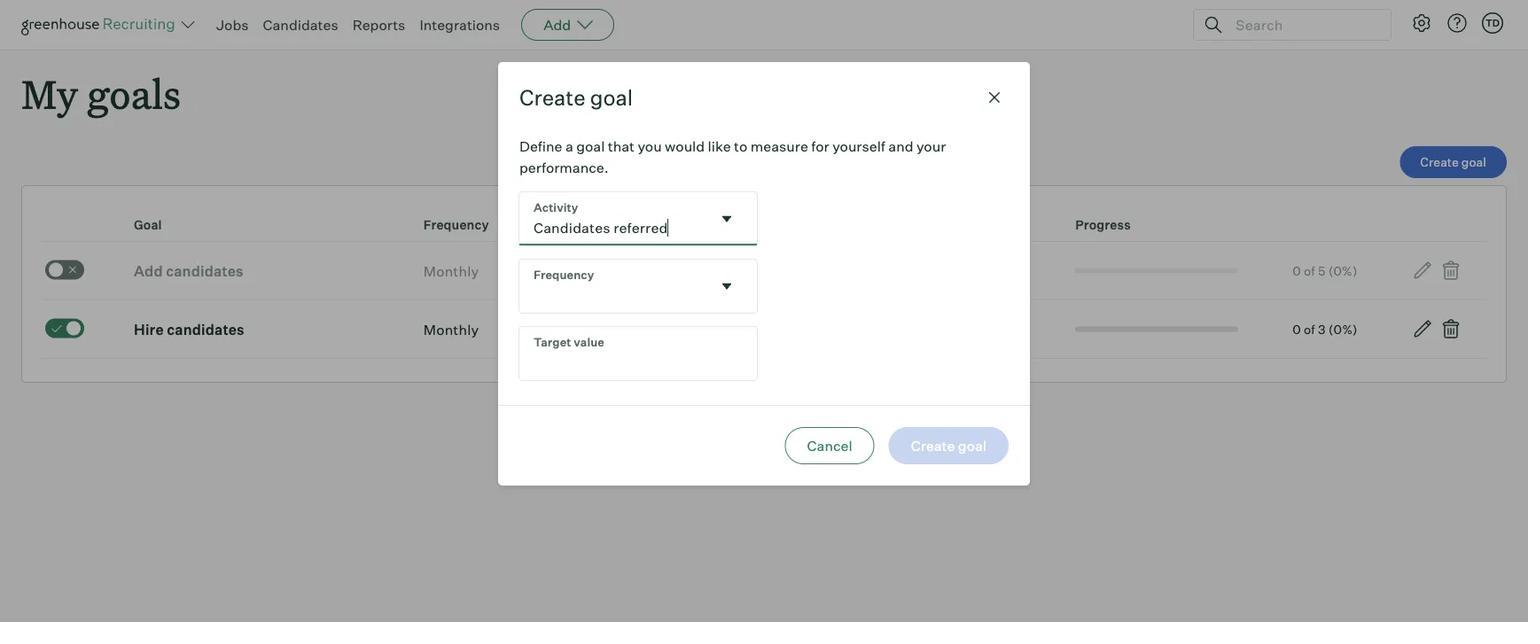 Task type: describe. For each thing, give the bounding box(es) containing it.
that
[[608, 138, 635, 155]]

goal inside the create goal button
[[1462, 154, 1487, 170]]

1, for add candidates
[[714, 262, 724, 280]]

td button
[[1479, 9, 1507, 37]]

0 of 3 (0%)
[[1293, 322, 1358, 337]]

- for add candidates
[[765, 262, 772, 280]]

edit goal icon image for add candidates
[[1412, 260, 1434, 281]]

1 toggle flyout image from the top
[[718, 210, 736, 228]]

0 horizontal spatial create goal
[[520, 84, 633, 111]]

remove goal icon image for hire candidates
[[1441, 318, 1462, 340]]

td button
[[1482, 12, 1504, 34]]

30, for hire candidates
[[848, 321, 871, 338]]

of for hire candidates
[[1304, 322, 1316, 337]]

edit goal icon image for hire candidates
[[1412, 318, 1434, 340]]

your
[[917, 138, 946, 155]]

add button
[[521, 9, 615, 41]]

goal
[[134, 217, 162, 233]]

period
[[675, 217, 715, 233]]

candidates for hire candidates
[[167, 321, 245, 338]]

would
[[665, 138, 705, 155]]

jobs
[[216, 16, 249, 34]]

Search text field
[[1231, 12, 1375, 38]]

goals
[[87, 67, 181, 120]]

hire candidates
[[134, 321, 245, 338]]

progress bar for hire candidates
[[1076, 327, 1238, 332]]

greenhouse recruiting image
[[21, 14, 181, 35]]

of for add candidates
[[1304, 263, 1316, 279]]

define
[[520, 138, 562, 155]]

integrations link
[[420, 16, 500, 34]]

create goal inside button
[[1421, 154, 1487, 170]]

5
[[1318, 263, 1326, 279]]

my goals
[[21, 67, 181, 120]]

for
[[812, 138, 830, 155]]

candidates
[[263, 16, 338, 34]]

november 1, 2023 - november 30, 2023 for add candidates
[[641, 262, 909, 280]]

jobs link
[[216, 16, 249, 34]]



Task type: locate. For each thing, give the bounding box(es) containing it.
1 0 from the top
[[1293, 263, 1301, 279]]

(0%) right 3
[[1329, 322, 1358, 337]]

1,
[[714, 262, 724, 280], [714, 321, 724, 338]]

0 vertical spatial add
[[544, 16, 571, 34]]

1 - from the top
[[765, 262, 772, 280]]

time
[[641, 217, 673, 233]]

1 edit goal icon image from the top
[[1412, 260, 1434, 281]]

monthly
[[424, 262, 479, 280], [424, 321, 479, 338]]

1 monthly from the top
[[424, 262, 479, 280]]

1 remove goal icon image from the top
[[1441, 260, 1462, 281]]

to
[[734, 138, 748, 155]]

a
[[566, 138, 573, 155]]

of left 5
[[1304, 263, 1316, 279]]

1 horizontal spatial create
[[1421, 154, 1459, 170]]

0 horizontal spatial create
[[520, 84, 586, 111]]

configure image
[[1411, 12, 1433, 34]]

2 november 1, 2023 - november 30, 2023 from the top
[[641, 321, 909, 338]]

remove goal icon image
[[1441, 260, 1462, 281], [1441, 318, 1462, 340]]

yourself
[[833, 138, 886, 155]]

0 left 5
[[1293, 263, 1301, 279]]

define a goal that you would like to measure for yourself and your performance.
[[520, 138, 946, 177]]

1 horizontal spatial create goal
[[1421, 154, 1487, 170]]

0 vertical spatial november 1, 2023 - november 30, 2023
[[641, 262, 909, 280]]

1 vertical spatial edit goal icon image
[[1412, 318, 1434, 340]]

1 vertical spatial monthly
[[424, 321, 479, 338]]

0 vertical spatial progress bar
[[1076, 268, 1238, 274]]

0 vertical spatial -
[[765, 262, 772, 280]]

of left 3
[[1304, 322, 1316, 337]]

create goal button
[[1400, 146, 1507, 178]]

candidates link
[[263, 16, 338, 34]]

like
[[708, 138, 731, 155]]

2 toggle flyout image from the top
[[718, 278, 736, 295]]

None field
[[520, 193, 757, 246], [520, 260, 757, 313], [520, 193, 757, 246], [520, 260, 757, 313]]

(0%) for add candidates
[[1329, 263, 1358, 279]]

1 vertical spatial create goal
[[1421, 154, 1487, 170]]

0 vertical spatial remove goal icon image
[[1441, 260, 1462, 281]]

0 vertical spatial monthly
[[424, 262, 479, 280]]

candidates
[[166, 262, 244, 280], [167, 321, 245, 338]]

-
[[765, 262, 772, 280], [765, 321, 772, 338]]

0 for add candidates
[[1293, 263, 1301, 279]]

1 vertical spatial 30,
[[848, 321, 871, 338]]

add inside add "popup button"
[[544, 16, 571, 34]]

1 1, from the top
[[714, 262, 724, 280]]

monthly for hire candidates
[[424, 321, 479, 338]]

1 november 1, 2023 - november 30, 2023 from the top
[[641, 262, 909, 280]]

add for add
[[544, 16, 571, 34]]

edit goal icon image
[[1412, 260, 1434, 281], [1412, 318, 1434, 340]]

0 vertical spatial of
[[1304, 263, 1316, 279]]

and
[[889, 138, 914, 155]]

2 - from the top
[[765, 321, 772, 338]]

add candidates
[[134, 262, 244, 280]]

candidates for add candidates
[[166, 262, 244, 280]]

of
[[1304, 263, 1316, 279], [1304, 322, 1316, 337]]

my
[[21, 67, 78, 120]]

0 vertical spatial candidates
[[166, 262, 244, 280]]

november
[[641, 262, 711, 280], [775, 262, 845, 280], [641, 321, 711, 338], [775, 321, 845, 338]]

30, for add candidates
[[848, 262, 871, 280]]

progress bar
[[1076, 268, 1238, 274], [1076, 327, 1238, 332]]

goal
[[590, 84, 633, 111], [576, 138, 605, 155], [1462, 154, 1487, 170]]

1 vertical spatial 1,
[[714, 321, 724, 338]]

remove goal icon image for add candidates
[[1441, 260, 1462, 281]]

1 vertical spatial create
[[1421, 154, 1459, 170]]

add for add candidates
[[134, 262, 163, 280]]

None number field
[[520, 327, 757, 381]]

goal inside define a goal that you would like to measure for yourself and your performance.
[[576, 138, 605, 155]]

integrations
[[420, 16, 500, 34]]

reports link
[[353, 16, 406, 34]]

2 1, from the top
[[714, 321, 724, 338]]

1 vertical spatial november 1, 2023 - november 30, 2023
[[641, 321, 909, 338]]

(0%)
[[1329, 263, 1358, 279], [1329, 322, 1358, 337]]

close modal icon image
[[984, 87, 1005, 108]]

1 vertical spatial add
[[134, 262, 163, 280]]

1 vertical spatial 0
[[1293, 322, 1301, 337]]

progress
[[1076, 217, 1131, 233]]

0 vertical spatial 0
[[1293, 263, 1301, 279]]

november 1, 2023 - november 30, 2023 for hire candidates
[[641, 321, 909, 338]]

- for hire candidates
[[765, 321, 772, 338]]

2 monthly from the top
[[424, 321, 479, 338]]

1 vertical spatial -
[[765, 321, 772, 338]]

1 of from the top
[[1304, 263, 1316, 279]]

add
[[544, 16, 571, 34], [134, 262, 163, 280]]

create
[[520, 84, 586, 111], [1421, 154, 1459, 170]]

0 horizontal spatial add
[[134, 262, 163, 280]]

candidates up hire candidates
[[166, 262, 244, 280]]

1 (0%) from the top
[[1329, 263, 1358, 279]]

1 horizontal spatial add
[[544, 16, 571, 34]]

create goal
[[520, 84, 633, 111], [1421, 154, 1487, 170]]

november 1, 2023 - november 30, 2023
[[641, 262, 909, 280], [641, 321, 909, 338]]

0 vertical spatial toggle flyout image
[[718, 210, 736, 228]]

None checkbox
[[45, 260, 84, 280]]

2 progress bar from the top
[[1076, 327, 1238, 332]]

3
[[1318, 322, 1326, 337]]

1 vertical spatial toggle flyout image
[[718, 278, 736, 295]]

None checkbox
[[45, 319, 84, 338]]

1 vertical spatial of
[[1304, 322, 1316, 337]]

progress bar for add candidates
[[1076, 268, 1238, 274]]

2 0 from the top
[[1293, 322, 1301, 337]]

1 progress bar from the top
[[1076, 268, 1238, 274]]

time period
[[641, 217, 715, 233]]

0 left 3
[[1293, 322, 1301, 337]]

0 vertical spatial 1,
[[714, 262, 724, 280]]

td
[[1486, 17, 1500, 29]]

30,
[[848, 262, 871, 280], [848, 321, 871, 338]]

0
[[1293, 263, 1301, 279], [1293, 322, 1301, 337]]

0 vertical spatial (0%)
[[1329, 263, 1358, 279]]

reports
[[353, 16, 406, 34]]

you
[[638, 138, 662, 155]]

2 edit goal icon image from the top
[[1412, 318, 1434, 340]]

0 of 5 (0%)
[[1293, 263, 1358, 279]]

0 vertical spatial edit goal icon image
[[1412, 260, 1434, 281]]

create inside the create goal button
[[1421, 154, 1459, 170]]

measure
[[751, 138, 808, 155]]

2 (0%) from the top
[[1329, 322, 1358, 337]]

candidates right hire
[[167, 321, 245, 338]]

hire
[[134, 321, 164, 338]]

1 30, from the top
[[848, 262, 871, 280]]

cancel
[[807, 437, 853, 455]]

1 vertical spatial (0%)
[[1329, 322, 1358, 337]]

toggle flyout image
[[718, 210, 736, 228], [718, 278, 736, 295]]

cancel button
[[785, 428, 875, 465]]

1 vertical spatial progress bar
[[1076, 327, 1238, 332]]

0 vertical spatial 30,
[[848, 262, 871, 280]]

0 vertical spatial create goal
[[520, 84, 633, 111]]

1 vertical spatial candidates
[[167, 321, 245, 338]]

(0%) right 5
[[1329, 263, 1358, 279]]

0 vertical spatial create
[[520, 84, 586, 111]]

(0%) for hire candidates
[[1329, 322, 1358, 337]]

monthly for add candidates
[[424, 262, 479, 280]]

frequency
[[424, 217, 489, 233]]

performance.
[[520, 159, 609, 177]]

None text field
[[520, 193, 711, 246], [520, 260, 711, 313], [520, 193, 711, 246], [520, 260, 711, 313]]

2 remove goal icon image from the top
[[1441, 318, 1462, 340]]

1 vertical spatial remove goal icon image
[[1441, 318, 1462, 340]]

2023
[[727, 262, 762, 280], [874, 262, 909, 280], [727, 321, 762, 338], [874, 321, 909, 338]]

0 for hire candidates
[[1293, 322, 1301, 337]]

2 of from the top
[[1304, 322, 1316, 337]]

1, for hire candidates
[[714, 321, 724, 338]]

2 30, from the top
[[848, 321, 871, 338]]



Task type: vqa. For each thing, say whether or not it's contained in the screenshot.
Hire candidates's Remove Goal Icon
yes



